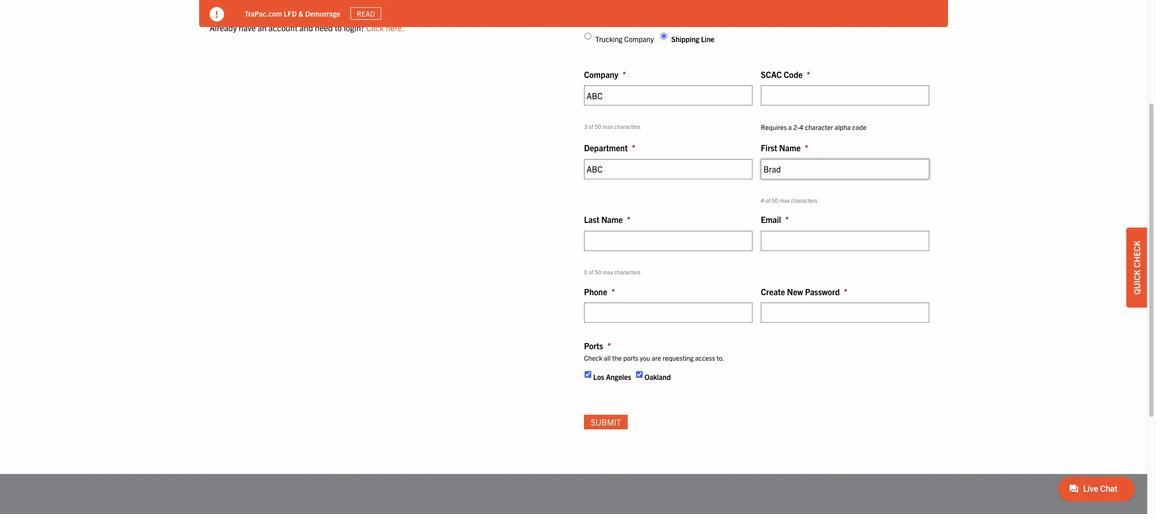 Task type: describe. For each thing, give the bounding box(es) containing it.
phone *
[[584, 287, 615, 297]]

email
[[761, 215, 782, 225]]

of for last name
[[589, 269, 594, 276]]

form
[[251, 1, 268, 11]]

to.
[[717, 354, 725, 363]]

demurrage
[[306, 9, 341, 18]]

3
[[584, 123, 588, 130]]

code
[[784, 69, 803, 80]]

click here. link
[[367, 22, 405, 33]]

read link
[[351, 7, 382, 20]]

quick check link
[[1127, 228, 1148, 308]]

shipping
[[672, 34, 700, 44]]

code
[[853, 123, 867, 132]]

max for last
[[603, 269, 613, 276]]

department *
[[584, 143, 636, 153]]

ports
[[584, 341, 604, 351]]

0 horizontal spatial to
[[269, 1, 277, 11]]

new
[[788, 287, 804, 297]]

last
[[584, 215, 600, 225]]

50 for company
[[595, 123, 602, 130]]

1 vertical spatial account
[[269, 22, 298, 33]]

angeles
[[606, 372, 632, 382]]

and
[[300, 22, 313, 33]]

max for first
[[780, 197, 790, 204]]

phone
[[584, 287, 608, 297]]

create
[[761, 287, 786, 297]]

* down the requires a 2-4 character alpha code
[[805, 143, 809, 153]]

ports
[[624, 354, 639, 363]]

scac
[[761, 69, 782, 80]]

* right 'password'
[[845, 287, 848, 297]]

last name *
[[584, 215, 631, 225]]

* down the trucking company
[[623, 69, 626, 80]]

* right email
[[786, 215, 789, 225]]

* right last
[[627, 215, 631, 225]]

quick check
[[1132, 241, 1143, 295]]

of for company
[[589, 123, 594, 130]]

create new password *
[[761, 287, 848, 297]]

1 vertical spatial 4
[[761, 197, 765, 204]]

requesting
[[663, 354, 694, 363]]

trucking
[[596, 34, 623, 44]]

company *
[[584, 69, 626, 80]]

trapac.com lfd & demurrage
[[245, 9, 341, 18]]

an
[[258, 22, 267, 33]]

all
[[604, 354, 611, 363]]

scac code *
[[761, 69, 811, 80]]

a
[[789, 123, 792, 132]]

already have an account and need to login? click here.
[[210, 22, 405, 33]]

line
[[702, 34, 715, 44]]

* right code
[[807, 69, 811, 80]]

* right phone on the right bottom
[[612, 287, 615, 297]]

characters for first name *
[[792, 197, 818, 204]]

out
[[222, 1, 234, 11]]

0 of 50 max characters
[[584, 269, 641, 276]]

1 vertical spatial to
[[335, 22, 342, 33]]

* inside ports * check all the ports you are requesting access to.
[[608, 341, 611, 351]]

you
[[640, 354, 651, 363]]

first
[[761, 143, 778, 153]]



Task type: locate. For each thing, give the bounding box(es) containing it.
oakland
[[645, 372, 671, 382]]

4
[[800, 123, 804, 132], [761, 197, 765, 204]]

Shipping Line radio
[[661, 33, 668, 40]]

0 vertical spatial company
[[625, 34, 654, 44]]

3 of 50 max characters
[[584, 123, 641, 130]]

max
[[603, 123, 613, 130], [780, 197, 790, 204], [603, 269, 613, 276]]

name down a
[[780, 143, 801, 153]]

fill out this form to request account access.
[[210, 1, 366, 11]]

account down lfd
[[269, 22, 298, 33]]

alpha
[[835, 123, 851, 132]]

None password field
[[761, 303, 930, 323]]

1 vertical spatial 50
[[772, 197, 779, 204]]

1 vertical spatial characters
[[792, 197, 818, 204]]

fill
[[210, 1, 220, 11]]

access.
[[339, 1, 366, 11]]

characters for company *
[[615, 123, 641, 130]]

0 horizontal spatial company
[[584, 69, 619, 80]]

2 vertical spatial of
[[589, 269, 594, 276]]

4 of 50 max characters
[[761, 197, 818, 204]]

50 for last
[[595, 269, 602, 276]]

None submit
[[584, 415, 628, 430]]

to right the form
[[269, 1, 277, 11]]

los
[[594, 372, 605, 382]]

department
[[584, 143, 628, 153]]

check down ports
[[584, 354, 603, 363]]

0 vertical spatial account
[[308, 1, 337, 11]]

first name *
[[761, 143, 809, 153]]

requires a 2-4 character alpha code
[[761, 123, 867, 132]]

click
[[367, 22, 384, 33]]

quick
[[1132, 270, 1143, 295]]

50 for first
[[772, 197, 779, 204]]

of right 0
[[589, 269, 594, 276]]

1 vertical spatial company
[[584, 69, 619, 80]]

name for last name
[[602, 215, 623, 225]]

here.
[[386, 22, 405, 33]]

0 vertical spatial 4
[[800, 123, 804, 132]]

1 horizontal spatial 4
[[800, 123, 804, 132]]

50 up email *
[[772, 197, 779, 204]]

of right 3
[[589, 123, 594, 130]]

max up email *
[[780, 197, 790, 204]]

None text field
[[584, 86, 753, 106], [584, 231, 753, 251], [761, 231, 930, 251], [584, 86, 753, 106], [584, 231, 753, 251], [761, 231, 930, 251]]

0 horizontal spatial check
[[584, 354, 603, 363]]

4 right a
[[800, 123, 804, 132]]

2 vertical spatial characters
[[615, 269, 641, 276]]

0 vertical spatial max
[[603, 123, 613, 130]]

solid image
[[210, 7, 224, 22]]

0 horizontal spatial account
[[269, 22, 298, 33]]

0 horizontal spatial 4
[[761, 197, 765, 204]]

&
[[299, 9, 304, 18]]

of up email
[[766, 197, 771, 204]]

trapac.com
[[245, 9, 283, 18]]

check inside ports * check all the ports you are requesting access to.
[[584, 354, 603, 363]]

2-
[[794, 123, 800, 132]]

of for first name
[[766, 197, 771, 204]]

trucking company
[[596, 34, 654, 44]]

name
[[780, 143, 801, 153], [602, 215, 623, 225]]

0 vertical spatial to
[[269, 1, 277, 11]]

* right department
[[632, 143, 636, 153]]

0 horizontal spatial name
[[602, 215, 623, 225]]

1 horizontal spatial check
[[1132, 241, 1143, 268]]

Los Angeles checkbox
[[585, 371, 592, 378]]

Trucking Company radio
[[585, 33, 592, 40]]

* up all on the right of the page
[[608, 341, 611, 351]]

check up quick
[[1132, 241, 1143, 268]]

1 horizontal spatial to
[[335, 22, 342, 33]]

1 vertical spatial max
[[780, 197, 790, 204]]

max for company
[[603, 123, 613, 130]]

characters
[[615, 123, 641, 130], [792, 197, 818, 204], [615, 269, 641, 276]]

company left shipping line option
[[625, 34, 654, 44]]

shipping line
[[672, 34, 715, 44]]

ports * check all the ports you are requesting access to.
[[584, 341, 725, 363]]

0 vertical spatial check
[[1132, 241, 1143, 268]]

1 horizontal spatial name
[[780, 143, 801, 153]]

company down 'trucking'
[[584, 69, 619, 80]]

50
[[595, 123, 602, 130], [772, 197, 779, 204], [595, 269, 602, 276]]

max up the "phone *"
[[603, 269, 613, 276]]

access
[[696, 354, 716, 363]]

character
[[806, 123, 834, 132]]

read
[[357, 9, 376, 18]]

to
[[269, 1, 277, 11], [335, 22, 342, 33]]

check
[[1132, 241, 1143, 268], [584, 354, 603, 363]]

already
[[210, 22, 237, 33]]

requires
[[761, 123, 787, 132]]

1 horizontal spatial company
[[625, 34, 654, 44]]

company
[[625, 34, 654, 44], [584, 69, 619, 80]]

the
[[613, 354, 622, 363]]

0 vertical spatial of
[[589, 123, 594, 130]]

name right last
[[602, 215, 623, 225]]

Oakland checkbox
[[636, 371, 643, 378]]

*
[[623, 69, 626, 80], [807, 69, 811, 80], [632, 143, 636, 153], [805, 143, 809, 153], [627, 215, 631, 225], [786, 215, 789, 225], [612, 287, 615, 297], [845, 287, 848, 297], [608, 341, 611, 351]]

1 vertical spatial name
[[602, 215, 623, 225]]

4 up email
[[761, 197, 765, 204]]

to right need
[[335, 22, 342, 33]]

los angeles
[[594, 372, 632, 382]]

password
[[806, 287, 840, 297]]

0
[[584, 269, 588, 276]]

1 horizontal spatial account
[[308, 1, 337, 11]]

None text field
[[761, 86, 930, 106], [584, 159, 753, 179], [761, 159, 930, 179], [584, 303, 753, 323], [761, 86, 930, 106], [584, 159, 753, 179], [761, 159, 930, 179], [584, 303, 753, 323]]

1 vertical spatial check
[[584, 354, 603, 363]]

are
[[652, 354, 662, 363]]

have
[[239, 22, 256, 33]]

name for first name
[[780, 143, 801, 153]]

2 vertical spatial 50
[[595, 269, 602, 276]]

need
[[315, 22, 333, 33]]

max up department
[[603, 123, 613, 130]]

0 vertical spatial characters
[[615, 123, 641, 130]]

login?
[[344, 22, 365, 33]]

50 right 0
[[595, 269, 602, 276]]

lfd
[[284, 9, 297, 18]]

request
[[278, 1, 306, 11]]

this
[[236, 1, 249, 11]]

email *
[[761, 215, 789, 225]]

2 vertical spatial max
[[603, 269, 613, 276]]

of
[[589, 123, 594, 130], [766, 197, 771, 204], [589, 269, 594, 276]]

0 vertical spatial name
[[780, 143, 801, 153]]

0 vertical spatial 50
[[595, 123, 602, 130]]

account
[[308, 1, 337, 11], [269, 22, 298, 33]]

1 vertical spatial of
[[766, 197, 771, 204]]

footer
[[0, 475, 1148, 515]]

50 right 3
[[595, 123, 602, 130]]

account up need
[[308, 1, 337, 11]]

characters for last name *
[[615, 269, 641, 276]]



Task type: vqa. For each thing, say whether or not it's contained in the screenshot.
the request in the left of the page
yes



